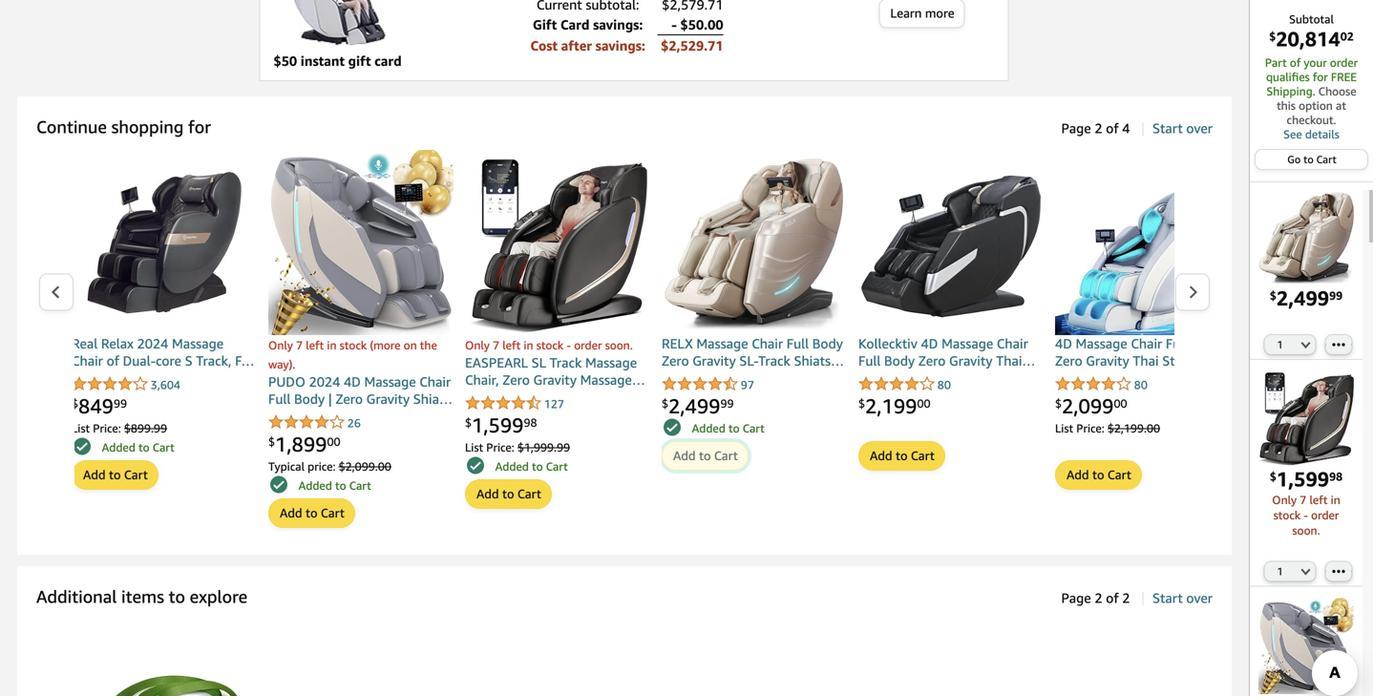 Task type: locate. For each thing, give the bounding box(es) containing it.
add to cart submit down $ 2,199 00
[[860, 442, 944, 470]]

price:
[[308, 460, 336, 473]]

chair up 'thai…'
[[997, 336, 1028, 351]]

97 link
[[662, 376, 754, 393]]

add to cart down the list price: $899.99
[[83, 467, 148, 482]]

0 vertical spatial start over
[[1153, 120, 1213, 136]]

1 left dropdown icon
[[1277, 338, 1284, 351]]

sl
[[532, 355, 546, 371]]

explore
[[190, 586, 248, 607]]

2 1 from the top
[[1277, 566, 1284, 578]]

full up shiats…
[[787, 336, 809, 351]]

massage inside only 7 left in stock - order soon. easpearl sl track massage chair, zero gravity massage…
[[585, 355, 637, 371]]

0 horizontal spatial 2,499
[[669, 394, 721, 418]]

2024 up |
[[309, 374, 340, 390]]

only up easpearl
[[465, 339, 490, 352]]

1 vertical spatial soon.
[[1293, 524, 1321, 537]]

1 1 from the top
[[1277, 338, 1284, 351]]

for inside part of your order qualifies for free shipping.
[[1313, 70, 1328, 84]]

1 vertical spatial alert image
[[74, 438, 91, 455]]

1 horizontal spatial track
[[758, 353, 791, 369]]

1 horizontal spatial $ 2,499 99
[[1270, 286, 1343, 310]]

0 vertical spatial order
[[1330, 56, 1358, 69]]

zero inside only 7 left in stock - order soon. easpearl sl track massage chair, zero gravity massage…
[[503, 372, 530, 388]]

only
[[268, 339, 293, 352], [465, 339, 490, 352], [1272, 493, 1297, 507]]

1 horizontal spatial price:
[[486, 441, 515, 454]]

track inside only 7 left in stock - order soon. easpearl sl track massage chair, zero gravity massage…
[[550, 355, 582, 371]]

left up dropdown image at the bottom of page
[[1310, 493, 1328, 507]]

0 horizontal spatial only
[[268, 339, 293, 352]]

order inside 'only 7 left in stock - order soon.'
[[1312, 509, 1339, 522]]

0 horizontal spatial 00
[[327, 435, 341, 448]]

1
[[1277, 338, 1284, 351], [1277, 566, 1284, 578]]

massage up sl-
[[697, 336, 748, 351]]

$ 1,899 00
[[268, 432, 341, 456]]

petsafe nylon dog leash - strong, durable, traditional style leash with easy to use bolt snap - 1 in. x 6 ft., apple green image
[[72, 620, 257, 696]]

add down list price: $2,199.00
[[1067, 467, 1089, 482]]

card
[[561, 17, 590, 32]]

list price: $899.99
[[72, 422, 167, 435]]

soon. for only 7 left in stock - order soon. easpearl sl track massage chair, zero gravity massage…
[[605, 339, 633, 352]]

order inside only 7 left in stock - order soon. easpearl sl track massage chair, zero gravity massage…
[[574, 339, 602, 352]]

gravity down the sl
[[533, 372, 577, 388]]

- up easpearl sl track massage chair, zero gravity massage… link
[[567, 339, 571, 352]]

1 vertical spatial 98
[[1330, 470, 1343, 483]]

0 vertical spatial 1
[[1277, 338, 1284, 351]]

continue
[[36, 117, 107, 137]]

thai…
[[996, 353, 1036, 369]]

1 horizontal spatial list
[[465, 441, 483, 454]]

list for 2,099
[[1055, 422, 1074, 435]]

2 page from the top
[[1062, 590, 1091, 606]]

gift card savings:
[[533, 17, 643, 32]]

-
[[672, 17, 677, 32], [567, 339, 571, 352], [1304, 509, 1309, 522]]

1 vertical spatial over
[[1187, 590, 1213, 606]]

$ down "97" link
[[662, 397, 669, 410]]

1 vertical spatial $ 1,599 98
[[1270, 467, 1343, 491]]

add to cart down list price: $2,199.00
[[1067, 467, 1132, 482]]

real relax 2024 massage chair of dual-core s track, f… link
[[72, 335, 257, 373]]

track left shiats…
[[758, 353, 791, 369]]

$ down relx massage chair full body zero gravity sl-track shiatsu massage chair, 12 modes, airbag massage, with yoga stretch, foot massage, ai control（cream） image
[[1270, 289, 1277, 302]]

1 left dropdown image at the bottom of page
[[1277, 566, 1284, 578]]

track right the sl
[[550, 355, 582, 371]]

zero inside only 7 left in stock (more on the way). pudo 2024 4d massage chair full body | zero gravity shia…
[[336, 391, 363, 407]]

0 horizontal spatial price:
[[93, 422, 121, 435]]

in inside 'only 7 left in stock - order soon.'
[[1331, 493, 1341, 507]]

track
[[758, 353, 791, 369], [550, 355, 582, 371]]

0 horizontal spatial 1,599
[[472, 413, 524, 437]]

chair down real at the left
[[72, 353, 103, 369]]

1 horizontal spatial 4d
[[921, 336, 938, 351]]

soon. inside 'only 7 left in stock - order soon.'
[[1293, 524, 1321, 537]]

1 vertical spatial savings:
[[596, 38, 646, 53]]

1 vertical spatial order
[[574, 339, 602, 352]]

add to cart submit for zero
[[1056, 461, 1141, 489]]

7 up dropdown image at the bottom of page
[[1300, 493, 1307, 507]]

in inside only 7 left in stock - order soon. easpearl sl track massage chair, zero gravity massage…
[[524, 339, 533, 352]]

body up stretching… at the bottom of the page
[[1192, 336, 1223, 351]]

7 inside only 7 left in stock - order soon. easpearl sl track massage chair, zero gravity massage…
[[493, 339, 500, 352]]

00 down kollecktiv 4d massage chair full body zero gravity thai…
[[917, 397, 931, 410]]

0 vertical spatial for
[[1313, 70, 1328, 84]]

of inside part of your order qualifies for free shipping.
[[1290, 56, 1301, 69]]

2 horizontal spatial 7
[[1300, 493, 1307, 507]]

chair up sl-
[[752, 336, 783, 351]]

80 down thai
[[1134, 378, 1148, 391]]

dropdown image
[[1301, 341, 1311, 348]]

1 vertical spatial 2024
[[309, 374, 340, 390]]

2024 inside only 7 left in stock (more on the way). pudo 2024 4d massage chair full body | zero gravity shia…
[[309, 374, 340, 390]]

4d up "2,099"
[[1055, 336, 1072, 351]]

add to cart down alert icon
[[477, 487, 541, 501]]

7 for 1,599
[[493, 339, 500, 352]]

1 horizontal spatial 1,599
[[1277, 467, 1330, 491]]

80
[[938, 378, 951, 391], [1134, 378, 1148, 391]]

add to cart submit down the price:
[[269, 499, 354, 527]]

stock for 1,899
[[340, 339, 367, 352]]

price: down $ 849 99
[[93, 422, 121, 435]]

price:
[[93, 422, 121, 435], [1077, 422, 1105, 435], [486, 441, 515, 454]]

order for only 7 left in stock - order soon.
[[1312, 509, 1339, 522]]

more
[[925, 6, 955, 21]]

2 horizontal spatial list
[[1055, 422, 1074, 435]]

0 horizontal spatial -
[[567, 339, 571, 352]]

2 horizontal spatial in
[[1331, 493, 1341, 507]]

alert image down typical
[[270, 476, 287, 493]]

core
[[156, 353, 181, 369]]

added for real relax 2024 massage chair of dual-core s track, f… alert image
[[102, 441, 135, 454]]

option
[[1299, 99, 1333, 112]]

80 link
[[859, 376, 951, 393], [1055, 376, 1148, 393]]

list up alert icon
[[465, 441, 483, 454]]

relx massage chair full body zero gravity sl-track shiats…
[[662, 336, 844, 369]]

2 horizontal spatial alert image
[[664, 419, 681, 436]]

item in your cart image
[[290, 0, 385, 52]]

1 vertical spatial 1
[[1277, 566, 1284, 578]]

20,814
[[1276, 27, 1341, 51]]

1,599 up 'only 7 left in stock - order soon.'
[[1277, 467, 1330, 491]]

chair inside 4d massage chair full body zero gravity thai stretching…
[[1131, 336, 1163, 351]]

cart
[[1317, 153, 1337, 166], [743, 422, 765, 435], [153, 441, 175, 454], [714, 448, 738, 463], [911, 448, 935, 463], [546, 460, 568, 473], [124, 467, 148, 482], [1108, 467, 1132, 482], [349, 479, 371, 492], [518, 487, 541, 501], [321, 506, 345, 520]]

full
[[787, 336, 809, 351], [1166, 336, 1188, 351], [859, 353, 881, 369], [268, 391, 291, 407]]

1 horizontal spatial $ 1,599 98
[[1270, 467, 1343, 491]]

98 down 127 link
[[524, 416, 537, 429]]

4d massage chair full body zero gravity thai stretching…
[[1055, 336, 1239, 369]]

gravity left 'thai…'
[[949, 353, 993, 369]]

full down the kollecktiv
[[859, 353, 881, 369]]

99 down relx massage chair full body zero gravity sl-track shiatsu massage chair, 12 modes, airbag massage, with yoga stretch, foot massage, ai control（cream） image
[[1330, 289, 1343, 302]]

list price: $2,199.00
[[1055, 422, 1160, 435]]

1 vertical spatial start
[[1153, 590, 1183, 606]]

soon. for only 7 left in stock - order soon.
[[1293, 524, 1321, 537]]

soon. inside only 7 left in stock - order soon. easpearl sl track massage chair, zero gravity massage…
[[605, 339, 633, 352]]

stock for 1,599
[[536, 339, 564, 352]]

2 vertical spatial alert image
[[270, 476, 287, 493]]

1 vertical spatial start over link
[[1153, 590, 1213, 606]]

list price: $1,999.99
[[465, 441, 570, 454]]

add down the list price: $899.99
[[83, 467, 106, 482]]

80 link up $ 2,199 00
[[859, 376, 951, 393]]

98 up 'only 7 left in stock - order soon.'
[[1330, 470, 1343, 483]]

2 start over link from the top
[[1153, 590, 1213, 606]]

1 horizontal spatial 2024
[[309, 374, 340, 390]]

in inside only 7 left in stock (more on the way). pudo 2024 4d massage chair full body | zero gravity shia…
[[327, 339, 337, 352]]

full inside 4d massage chair full body zero gravity thai stretching…
[[1166, 336, 1188, 351]]

list down the 849
[[72, 422, 90, 435]]

savings:
[[593, 17, 643, 32], [596, 38, 646, 53]]

gravity inside 4d massage chair full body zero gravity thai stretching…
[[1086, 353, 1130, 369]]

$ inside $ 2,199 00
[[859, 397, 865, 410]]

full up stretching… at the bottom of the page
[[1166, 336, 1188, 351]]

2024 up dual- at the left bottom of page
[[137, 336, 168, 351]]

1,599 down 127 link
[[472, 413, 524, 437]]

00 inside $ 1,899 00
[[327, 435, 341, 448]]

99 inside $ 849 99
[[114, 397, 127, 410]]

add down typical
[[280, 506, 302, 520]]

0 vertical spatial page
[[1062, 120, 1091, 136]]

start over link
[[1153, 120, 1213, 136], [1153, 590, 1213, 606]]

1 80 link from the left
[[859, 376, 951, 393]]

- inside 'only 7 left in stock - order soon.'
[[1304, 509, 1309, 522]]

00 for 2,199
[[917, 397, 931, 410]]

gift
[[533, 17, 557, 32]]

1 horizontal spatial alert image
[[270, 476, 287, 493]]

4d inside only 7 left in stock (more on the way). pudo 2024 4d massage chair full body | zero gravity shia…
[[344, 374, 361, 390]]

$ down the kollecktiv
[[859, 397, 865, 410]]

left up pudo 2024 4d massage chair full body | zero gravity shia… link
[[306, 339, 324, 352]]

real relax 2024 massage chair of dual-core s track, full body massage recliner of zero gravity with app control, black and gr image
[[72, 150, 257, 335]]

added down the price:
[[299, 479, 332, 492]]

1 horizontal spatial stock
[[536, 339, 564, 352]]

7 inside only 7 left in stock (more on the way). pudo 2024 4d massage chair full body | zero gravity shia…
[[296, 339, 303, 352]]

2 horizontal spatial price:
[[1077, 422, 1105, 435]]

added to cart
[[692, 422, 765, 435], [102, 441, 175, 454], [495, 460, 568, 473], [299, 479, 371, 492]]

1 horizontal spatial 00
[[917, 397, 931, 410]]

2 horizontal spatial -
[[1304, 509, 1309, 522]]

0 vertical spatial 2024
[[137, 336, 168, 351]]

1 vertical spatial 2,499
[[669, 394, 721, 418]]

kollecktiv 4d massage chair full body zero gravity thai stretching with 57'' dual-core sl track, 12 auto massage mode, body s image
[[859, 150, 1044, 335]]

1 horizontal spatial 80 link
[[1055, 376, 1148, 393]]

- inside only 7 left in stock - order soon. easpearl sl track massage chair, zero gravity massage…
[[567, 339, 571, 352]]

savings: up cost after savings:
[[593, 17, 643, 32]]

00 inside $ 2,099 00
[[1114, 397, 1128, 410]]

1 start over link from the top
[[1153, 120, 1213, 136]]

7 up pudo
[[296, 339, 303, 352]]

Add to Cart submit
[[860, 442, 944, 470], [73, 461, 157, 489], [1056, 461, 1141, 489], [466, 480, 551, 508], [269, 499, 354, 527]]

relx massage chair full body zero gravity sl-track shiatsu massage chair, 12 modes, airbag massage, with yoga stretch, foot m image
[[662, 150, 847, 335]]

0 horizontal spatial in
[[327, 339, 337, 352]]

1 horizontal spatial soon.
[[1293, 524, 1321, 537]]

1 start over from the top
[[1153, 120, 1213, 136]]

in down easpearl sl track massage chair, zero gravity massage chairs full body with app, waist and calf heat, thai stretch, body scan, shortcut key, bluetooth, shiatsu massage recliner (black) image at the right of the page
[[1331, 493, 1341, 507]]

start over right page 2 of 2
[[1153, 590, 1213, 606]]

list down "2,099"
[[1055, 422, 1074, 435]]

1 horizontal spatial 80
[[1134, 378, 1148, 391]]

body left |
[[294, 391, 325, 407]]

add for add to cart submit under alert icon
[[477, 487, 499, 501]]

savings: down gift card savings: on the top left
[[596, 38, 646, 53]]

stretching…
[[1163, 353, 1239, 369]]

in up the sl
[[524, 339, 533, 352]]

soon.
[[605, 339, 633, 352], [1293, 524, 1321, 537]]

0 horizontal spatial left
[[306, 339, 324, 352]]

0 horizontal spatial 80 link
[[859, 376, 951, 393]]

zero up "2,099"
[[1055, 353, 1083, 369]]

98
[[524, 416, 537, 429], [1330, 470, 1343, 483]]

2 80 from the left
[[1134, 378, 1148, 391]]

added down the list price: $1,999.99
[[495, 460, 529, 473]]

1 for 2,499
[[1277, 338, 1284, 351]]

$50 instant gift card
[[274, 53, 402, 69]]

1 over from the top
[[1187, 120, 1213, 136]]

2 horizontal spatial 4d
[[1055, 336, 1072, 351]]

left inside only 7 left in stock (more on the way). pudo 2024 4d massage chair full body | zero gravity shia…
[[306, 339, 324, 352]]

0 horizontal spatial 4d
[[344, 374, 361, 390]]

$2,099.00
[[339, 460, 391, 473]]

soon. up dropdown image at the bottom of page
[[1293, 524, 1321, 537]]

0 vertical spatial alert image
[[664, 419, 681, 436]]

added to cart down the $1,999.99
[[495, 460, 568, 473]]

1 horizontal spatial -
[[672, 17, 677, 32]]

pudo 2024 4d massage chair full body | zero gravity shiatsu massage chairs recliner with ai voice with heated sl track bluetooth speaker airbag yoga stretch, foot roller auto legrest (beige) image
[[1259, 598, 1354, 694]]

stock inside 'only 7 left in stock - order soon.'
[[1274, 509, 1301, 522]]

left up easpearl
[[503, 339, 521, 352]]

0 horizontal spatial stock
[[340, 339, 367, 352]]

start right 4
[[1153, 120, 1183, 136]]

0 vertical spatial soon.
[[605, 339, 633, 352]]

of
[[1290, 56, 1301, 69], [1106, 120, 1119, 136], [107, 353, 119, 369], [1106, 590, 1119, 606]]

gravity up "97" link
[[693, 353, 736, 369]]

2 for continue shopping for
[[1095, 120, 1103, 136]]

00 up list price: $2,199.00
[[1114, 397, 1128, 410]]

$ up typical
[[268, 435, 275, 448]]

0 horizontal spatial list
[[72, 422, 90, 435]]

2 start over from the top
[[1153, 590, 1213, 606]]

soon. up massage…
[[605, 339, 633, 352]]

gravity left thai
[[1086, 353, 1130, 369]]

1 horizontal spatial 7
[[493, 339, 500, 352]]

2 vertical spatial order
[[1312, 509, 1339, 522]]

order for only 7 left in stock - order soon. easpearl sl track massage chair, zero gravity massage…
[[574, 339, 602, 352]]

massage up s at bottom
[[172, 336, 224, 351]]

80 link up $ 2,099 00
[[1055, 376, 1148, 393]]

left
[[306, 339, 324, 352], [503, 339, 521, 352], [1310, 493, 1328, 507]]

2 vertical spatial -
[[1304, 509, 1309, 522]]

$ 849 99
[[72, 394, 127, 418]]

added for alert image corresponding to relx massage chair full body zero gravity sl-track shiats…
[[692, 422, 726, 435]]

alert image for real relax 2024 massage chair of dual-core s track, f…
[[74, 438, 91, 455]]

2
[[1095, 120, 1103, 136], [1095, 590, 1103, 606], [1123, 590, 1130, 606]]

4d inside kollecktiv 4d massage chair full body zero gravity thai…
[[921, 336, 938, 351]]

$50
[[274, 53, 297, 69]]

only up way). at bottom
[[268, 339, 293, 352]]

add to cart
[[673, 448, 738, 463], [870, 448, 935, 463], [83, 467, 148, 482], [1067, 467, 1132, 482], [477, 487, 541, 501], [280, 506, 345, 520]]

of inside real relax 2024 massage chair of dual-core s track, f…
[[107, 353, 119, 369]]

1 horizontal spatial 99
[[721, 397, 734, 410]]

added
[[692, 422, 726, 435], [102, 441, 135, 454], [495, 460, 529, 473], [299, 479, 332, 492]]

body up shiats…
[[813, 336, 843, 351]]

page
[[1062, 120, 1091, 136], [1062, 590, 1091, 606]]

4d up 26
[[344, 374, 361, 390]]

add to cart down $ 2,199 00
[[870, 448, 935, 463]]

price: left the $1,999.99
[[486, 441, 515, 454]]

0 horizontal spatial 7
[[296, 339, 303, 352]]

0 vertical spatial 1,599
[[472, 413, 524, 437]]

subtotal $ 20,814 02
[[1270, 12, 1354, 51]]

$ inside $ 1,899 00
[[268, 435, 275, 448]]

chair up thai
[[1131, 336, 1163, 351]]

cart inside go to cart link
[[1317, 153, 1337, 166]]

add
[[673, 448, 696, 463], [870, 448, 893, 463], [83, 467, 106, 482], [1067, 467, 1089, 482], [477, 487, 499, 501], [280, 506, 302, 520]]

cost
[[530, 38, 558, 53]]

additional items to explore
[[36, 586, 248, 607]]

easpearl sl track massage chair, zero gravity massage… link
[[465, 354, 650, 392]]

2 horizontal spatial only
[[1272, 493, 1297, 507]]

1 page from the top
[[1062, 120, 1091, 136]]

added down the list price: $899.99
[[102, 441, 135, 454]]

2 start from the top
[[1153, 590, 1183, 606]]

0 horizontal spatial 98
[[524, 416, 537, 429]]

|
[[328, 391, 332, 407]]

massage down (more
[[364, 374, 416, 390]]

chair
[[752, 336, 783, 351], [997, 336, 1028, 351], [1131, 336, 1163, 351], [72, 353, 103, 369], [420, 374, 451, 390]]

add for add to cart submit associated with zero
[[1067, 467, 1089, 482]]

80 for thai
[[1134, 378, 1148, 391]]

1 horizontal spatial in
[[524, 339, 533, 352]]

1,599
[[472, 413, 524, 437], [1277, 467, 1330, 491]]

2,499
[[1277, 286, 1330, 310], [669, 394, 721, 418]]

- $50.00
[[672, 17, 724, 32]]

zero up 127 link
[[503, 372, 530, 388]]

massage up massage…
[[585, 355, 637, 371]]

massage inside only 7 left in stock (more on the way). pudo 2024 4d massage chair full body | zero gravity shia…
[[364, 374, 416, 390]]

1 start from the top
[[1153, 120, 1183, 136]]

add to cart for add to cart submit corresponding to body
[[870, 448, 935, 463]]

0 horizontal spatial $ 2,499 99
[[662, 394, 734, 418]]

only 7 left in stock - order soon.
[[1272, 493, 1341, 537]]

$ 1,599 98 up 'only 7 left in stock - order soon.'
[[1270, 467, 1343, 491]]

$ 2,099 00
[[1055, 394, 1128, 418]]

only down easpearl sl track massage chair, zero gravity massage chairs full body with app, waist and calf heat, thai stretch, body scan, shortcut key, bluetooth, shiatsu massage recliner (black) image at the right of the page
[[1272, 493, 1297, 507]]

1 horizontal spatial left
[[503, 339, 521, 352]]

added to cart down 97
[[692, 422, 765, 435]]

7 up easpearl
[[493, 339, 500, 352]]

zero right |
[[336, 391, 363, 407]]

alert image for relx massage chair full body zero gravity sl-track shiats…
[[664, 419, 681, 436]]

4d
[[921, 336, 938, 351], [1055, 336, 1072, 351], [344, 374, 361, 390]]

4d right the kollecktiv
[[921, 336, 938, 351]]

$
[[1270, 30, 1276, 43], [1270, 289, 1277, 302], [72, 397, 78, 410], [662, 397, 669, 410], [859, 397, 865, 410], [1055, 397, 1062, 410], [465, 416, 472, 429], [268, 435, 275, 448], [1270, 470, 1277, 483]]

2 for additional items to explore
[[1095, 590, 1103, 606]]

3,604
[[151, 378, 180, 391]]

for
[[1313, 70, 1328, 84], [188, 117, 211, 137]]

0 horizontal spatial soon.
[[605, 339, 633, 352]]

80 link for gravity
[[1055, 376, 1148, 393]]

00 up typical price: $2,099.00
[[327, 435, 341, 448]]

previous image
[[51, 285, 61, 300]]

2,499 down "97" link
[[669, 394, 721, 418]]

in for 1,899
[[327, 339, 337, 352]]

full inside kollecktiv 4d massage chair full body zero gravity thai…
[[859, 353, 881, 369]]

97
[[741, 378, 754, 391]]

0 vertical spatial 2,499
[[1277, 286, 1330, 310]]

left inside only 7 left in stock - order soon. easpearl sl track massage chair, zero gravity massage…
[[503, 339, 521, 352]]

add for add to cart submit underneath the price:
[[280, 506, 302, 520]]

chair inside real relax 2024 massage chair of dual-core s track, f…
[[72, 353, 103, 369]]

1 vertical spatial page
[[1062, 590, 1091, 606]]

1 vertical spatial start over
[[1153, 590, 1213, 606]]

2 horizontal spatial left
[[1310, 493, 1328, 507]]

only for 1,899
[[268, 339, 293, 352]]

1 horizontal spatial 98
[[1330, 470, 1343, 483]]

2024
[[137, 336, 168, 351], [309, 374, 340, 390]]

4d inside 4d massage chair full body zero gravity thai stretching…
[[1055, 336, 1072, 351]]

alert image
[[664, 419, 681, 436], [74, 438, 91, 455], [270, 476, 287, 493]]

0 vertical spatial over
[[1187, 120, 1213, 136]]

0 vertical spatial 98
[[524, 416, 537, 429]]

99 down "97" link
[[721, 397, 734, 410]]

0 horizontal spatial 2024
[[137, 336, 168, 351]]

1 vertical spatial for
[[188, 117, 211, 137]]

massage up $ 2,099 00
[[1076, 336, 1128, 351]]

massage
[[172, 336, 224, 351], [697, 336, 748, 351], [942, 336, 994, 351], [1076, 336, 1128, 351], [585, 355, 637, 371], [364, 374, 416, 390]]

2 over from the top
[[1187, 590, 1213, 606]]

$ up list price: $2,199.00
[[1055, 397, 1062, 410]]

learn more
[[891, 6, 955, 21]]

2 horizontal spatial 99
[[1330, 289, 1343, 302]]

start over
[[1153, 120, 1213, 136], [1153, 590, 1213, 606]]

1 vertical spatial -
[[567, 339, 571, 352]]

1 horizontal spatial for
[[1313, 70, 1328, 84]]

0 horizontal spatial $ 1,599 98
[[465, 413, 537, 437]]

0 horizontal spatial track
[[550, 355, 582, 371]]

stock inside only 7 left in stock (more on the way). pudo 2024 4d massage chair full body | zero gravity shia…
[[340, 339, 367, 352]]

add to cart submit down alert icon
[[466, 480, 551, 508]]

chair up shia…
[[420, 374, 451, 390]]

00 inside $ 2,199 00
[[917, 397, 931, 410]]

80 down kollecktiv 4d massage chair full body zero gravity thai… link at the right
[[938, 378, 951, 391]]

1 horizontal spatial only
[[465, 339, 490, 352]]

0 horizontal spatial alert image
[[74, 438, 91, 455]]

0 vertical spatial start over link
[[1153, 120, 1213, 136]]

00 for 1,899
[[327, 435, 341, 448]]

full inside only 7 left in stock (more on the way). pudo 2024 4d massage chair full body | zero gravity shia…
[[268, 391, 291, 407]]

0 horizontal spatial for
[[188, 117, 211, 137]]

gravity inside only 7 left in stock - order soon. easpearl sl track massage chair, zero gravity massage…
[[533, 372, 577, 388]]

0 vertical spatial savings:
[[593, 17, 643, 32]]

pudo 2024 4d massage chair full body | zero gravity shia… link
[[268, 373, 454, 411]]

$ up part
[[1270, 30, 1276, 43]]

easpearl sl track massage chair, zero gravity massage chairs full body with app, waist and calf heat, thai stretch, body scan image
[[465, 150, 650, 335]]

add to cart submit down list price: $2,199.00
[[1056, 461, 1141, 489]]

track,
[[196, 353, 232, 369]]

add to cart submit down the list price: $899.99
[[73, 461, 157, 489]]

26
[[347, 416, 361, 430]]

price: for 1,599
[[486, 441, 515, 454]]

- up dropdown image at the bottom of page
[[1304, 509, 1309, 522]]

only inside only 7 left in stock (more on the way). pudo 2024 4d massage chair full body | zero gravity shia…
[[268, 339, 293, 352]]

over for additional items to explore
[[1187, 590, 1213, 606]]

only inside only 7 left in stock - order soon. easpearl sl track massage chair, zero gravity massage…
[[465, 339, 490, 352]]

stock inside only 7 left in stock - order soon. easpearl sl track massage chair, zero gravity massage…
[[536, 339, 564, 352]]

start over right 4
[[1153, 120, 1213, 136]]

0 horizontal spatial 80
[[938, 378, 951, 391]]

gift
[[348, 53, 371, 69]]

2 80 link from the left
[[1055, 376, 1148, 393]]

$ 1,599 98
[[465, 413, 537, 437], [1270, 467, 1343, 491]]

$1,999.99
[[518, 441, 570, 454]]

1 80 from the left
[[938, 378, 951, 391]]

0 vertical spatial start
[[1153, 120, 1183, 136]]

0 horizontal spatial 99
[[114, 397, 127, 410]]

free
[[1331, 70, 1357, 84]]

2 horizontal spatial stock
[[1274, 509, 1301, 522]]

0 vertical spatial -
[[672, 17, 677, 32]]

for right shopping
[[188, 117, 211, 137]]

2 horizontal spatial 00
[[1114, 397, 1128, 410]]

$ up 'only 7 left in stock - order soon.'
[[1270, 470, 1277, 483]]



Task type: describe. For each thing, give the bounding box(es) containing it.
checkout.
[[1287, 113, 1337, 127]]

- for only 7 left in stock - order soon.
[[1304, 509, 1309, 522]]

added to cart for real relax 2024 massage chair of dual-core s track, f… alert image
[[102, 441, 175, 454]]

page for continue shopping for
[[1062, 120, 1091, 136]]

go to cart
[[1288, 153, 1337, 166]]

dual-
[[123, 353, 156, 369]]

card
[[375, 53, 402, 69]]

subtotal
[[1290, 12, 1334, 26]]

shia…
[[413, 391, 453, 407]]

chair inside kollecktiv 4d massage chair full body zero gravity thai…
[[997, 336, 1028, 351]]

details
[[1305, 128, 1340, 141]]

only 7 left in stock - order soon. easpearl sl track massage chair, zero gravity massage…
[[465, 339, 645, 388]]

order inside part of your order qualifies for free shipping.
[[1330, 56, 1358, 69]]

page 2 of 4
[[1062, 120, 1130, 136]]

after
[[561, 38, 592, 53]]

sl-
[[740, 353, 758, 369]]

zero inside relx massage chair full body zero gravity sl-track shiats…
[[662, 353, 689, 369]]

add to cart for add to cart submit corresponding to of
[[83, 467, 148, 482]]

1 vertical spatial 1,599
[[1277, 467, 1330, 491]]

kollecktiv 4d massage chair full body zero gravity thai…
[[859, 336, 1036, 369]]

continue shopping for
[[36, 117, 211, 137]]

4d massage chair full body zero gravity thai stretching with 57'' dual-core sl track, 6 auto massage mode, body scaning, ai v image
[[1055, 150, 1241, 335]]

1 vertical spatial $ 2,499 99
[[662, 394, 734, 418]]

learn more button
[[880, 0, 964, 27]]

chair inside relx massage chair full body zero gravity sl-track shiats…
[[752, 336, 783, 351]]

body inside 4d massage chair full body zero gravity thai stretching…
[[1192, 336, 1223, 351]]

body inside only 7 left in stock (more on the way). pudo 2024 4d massage chair full body | zero gravity shia…
[[294, 391, 325, 407]]

(more
[[370, 339, 401, 352]]

0 vertical spatial $ 1,599 98
[[465, 413, 537, 437]]

start over for continue shopping for
[[1153, 120, 1213, 136]]

choose
[[1319, 85, 1357, 98]]

shipping.
[[1267, 85, 1316, 98]]

relx massage chair full body zero gravity sl-track shiats… link
[[662, 335, 847, 373]]

savings: for cost after savings:
[[596, 38, 646, 53]]

cost after savings:
[[530, 38, 646, 53]]

$50.00
[[681, 17, 724, 32]]

add to cart for add to cart submit underneath the price:
[[280, 506, 345, 520]]

body inside kollecktiv 4d massage chair full body zero gravity thai…
[[884, 353, 915, 369]]

items
[[121, 586, 164, 607]]

1 for 1,599
[[1277, 566, 1284, 578]]

the
[[420, 339, 437, 352]]

way).
[[268, 358, 295, 371]]

gravity inside kollecktiv 4d massage chair full body zero gravity thai…
[[949, 353, 993, 369]]

typical
[[268, 460, 305, 473]]

massage inside relx massage chair full body zero gravity sl-track shiats…
[[697, 336, 748, 351]]

easpearl sl track massage chair, zero gravity massage chairs full body with app, waist and calf heat, thai stretch, body scan, shortcut key, bluetooth, shiatsu massage recliner (black) image
[[1259, 371, 1354, 467]]

add to cart for add to cart submit under alert icon
[[477, 487, 541, 501]]

this
[[1277, 99, 1296, 112]]

add to cart for add to cart submit associated with zero
[[1067, 467, 1132, 482]]

kollecktiv 4d massage chair full body zero gravity thai… link
[[859, 335, 1044, 373]]

add to cart submit for body
[[860, 442, 944, 470]]

80 link for zero
[[859, 376, 951, 393]]

26 link
[[268, 414, 361, 432]]

real
[[72, 336, 98, 351]]

f…
[[235, 353, 255, 369]]

price: for 2,099
[[1077, 422, 1105, 435]]

added to cart for alert icon
[[495, 460, 568, 473]]

qualifies
[[1266, 70, 1310, 84]]

page 2 of 2
[[1062, 590, 1130, 606]]

added for alert icon
[[495, 460, 529, 473]]

savings: for gift card savings:
[[593, 17, 643, 32]]

7 inside 'only 7 left in stock - order soon.'
[[1300, 493, 1307, 507]]

$2,199.00
[[1108, 422, 1160, 435]]

next image
[[1188, 285, 1199, 300]]

additional
[[36, 586, 117, 607]]

1,899
[[275, 432, 327, 456]]

$ inside subtotal $ 20,814 02
[[1270, 30, 1276, 43]]

add for add to cart submit corresponding to of
[[83, 467, 106, 482]]

only 7 left in stock (more on the way). pudo 2024 4d massage chair full body | zero gravity shia…
[[268, 339, 453, 407]]

easpearl
[[465, 355, 528, 371]]

only inside 'only 7 left in stock - order soon.'
[[1272, 493, 1297, 507]]

part
[[1265, 56, 1287, 69]]

4d massage chair full body zero gravity thai stretching… link
[[1055, 335, 1241, 373]]

full inside relx massage chair full body zero gravity sl-track shiats…
[[787, 336, 809, 351]]

pudo
[[268, 374, 305, 390]]

zero inside kollecktiv 4d massage chair full body zero gravity thai…
[[919, 353, 946, 369]]

$899.99
[[124, 422, 167, 435]]

start for additional items to explore
[[1153, 590, 1183, 606]]

track inside relx massage chair full body zero gravity sl-track shiats…
[[758, 353, 791, 369]]

learn
[[891, 6, 922, 21]]

chair inside only 7 left in stock (more on the way). pudo 2024 4d massage chair full body | zero gravity shia…
[[420, 374, 451, 390]]

typical price: $2,099.00
[[268, 460, 391, 473]]

instant
[[301, 53, 345, 69]]

chair,
[[465, 372, 499, 388]]

left inside 'only 7 left in stock - order soon.'
[[1310, 493, 1328, 507]]

start over for additional items to explore
[[1153, 590, 1213, 606]]

80 for gravity
[[938, 378, 951, 391]]

$ inside $ 2,099 00
[[1055, 397, 1062, 410]]

$ up alert icon
[[465, 416, 472, 429]]

only for 1,599
[[465, 339, 490, 352]]

shopping
[[111, 117, 184, 137]]

choose this option at checkout. see details
[[1277, 85, 1357, 141]]

relax
[[101, 336, 134, 351]]

go
[[1288, 153, 1301, 166]]

- for only 7 left in stock - order soon. easpearl sl track massage chair, zero gravity massage…
[[567, 339, 571, 352]]

body inside relx massage chair full body zero gravity sl-track shiats…
[[813, 336, 843, 351]]

in for 1,599
[[524, 339, 533, 352]]

zero inside 4d massage chair full body zero gravity thai stretching…
[[1055, 353, 1083, 369]]

relx massage chair full body zero gravity sl-track shiatsu massage chair, 12 modes, airbag massage, with yoga stretch, foot massage, ai control（cream） image
[[1259, 190, 1354, 286]]

add down "97" link
[[673, 448, 696, 463]]

thai
[[1133, 353, 1159, 369]]

gravity inside only 7 left in stock (more on the way). pudo 2024 4d massage chair full body | zero gravity shia…
[[366, 391, 410, 407]]

part of your order qualifies for free shipping.
[[1265, 56, 1358, 98]]

dropdown image
[[1301, 568, 1311, 576]]

on
[[404, 339, 417, 352]]

add for add to cart submit corresponding to body
[[870, 448, 893, 463]]

your
[[1304, 56, 1327, 69]]

$ inside $ 849 99
[[72, 397, 78, 410]]

start over link for additional items to explore
[[1153, 590, 1213, 606]]

added for the bottom alert image
[[299, 479, 332, 492]]

02
[[1341, 30, 1354, 43]]

add to cart submit for of
[[73, 461, 157, 489]]

start over link for continue shopping for
[[1153, 120, 1213, 136]]

2,199
[[865, 394, 917, 418]]

at
[[1336, 99, 1347, 112]]

00 for 2,099
[[1114, 397, 1128, 410]]

pudo 2024 4d massage chair full body | zero gravity shiatsu massage chairs recliner with ai voice with heated sl track blueto image
[[268, 150, 454, 335]]

massage inside 4d massage chair full body zero gravity thai stretching…
[[1076, 336, 1128, 351]]

alert image
[[467, 457, 484, 474]]

3,604 link
[[72, 376, 180, 393]]

4
[[1123, 120, 1130, 136]]

7 for 1,899
[[296, 339, 303, 352]]

real relax 2024 massage chair of dual-core s track, f…
[[72, 336, 255, 369]]

start for continue shopping for
[[1153, 120, 1183, 136]]

0 vertical spatial $ 2,499 99
[[1270, 286, 1343, 310]]

list for 1,599
[[465, 441, 483, 454]]

see
[[1284, 128, 1302, 141]]

go to cart link
[[1256, 150, 1368, 169]]

127 link
[[465, 395, 564, 413]]

added to cart for alert image corresponding to relx massage chair full body zero gravity sl-track shiats…
[[692, 422, 765, 435]]

massage…
[[580, 372, 645, 388]]

2,099
[[1062, 394, 1114, 418]]

left for 1,899
[[306, 339, 324, 352]]

s
[[185, 353, 193, 369]]

kollecktiv
[[859, 336, 918, 351]]

add to cart down "97" link
[[673, 448, 738, 463]]

page for additional items to explore
[[1062, 590, 1091, 606]]

shiats…
[[794, 353, 844, 369]]

massage inside kollecktiv 4d massage chair full body zero gravity thai…
[[942, 336, 994, 351]]

gravity inside relx massage chair full body zero gravity sl-track shiats…
[[693, 353, 736, 369]]

over for continue shopping for
[[1187, 120, 1213, 136]]

list for 849
[[72, 422, 90, 435]]

massage inside real relax 2024 massage chair of dual-core s track, f…
[[172, 336, 224, 351]]

1 horizontal spatial 2,499
[[1277, 286, 1330, 310]]

relx
[[662, 336, 693, 351]]

left for 1,599
[[503, 339, 521, 352]]

price: for 849
[[93, 422, 121, 435]]

added to cart for the bottom alert image
[[299, 479, 371, 492]]

2024 inside real relax 2024 massage chair of dual-core s track, f…
[[137, 336, 168, 351]]



Task type: vqa. For each thing, say whether or not it's contained in the screenshot.
The Cost
yes



